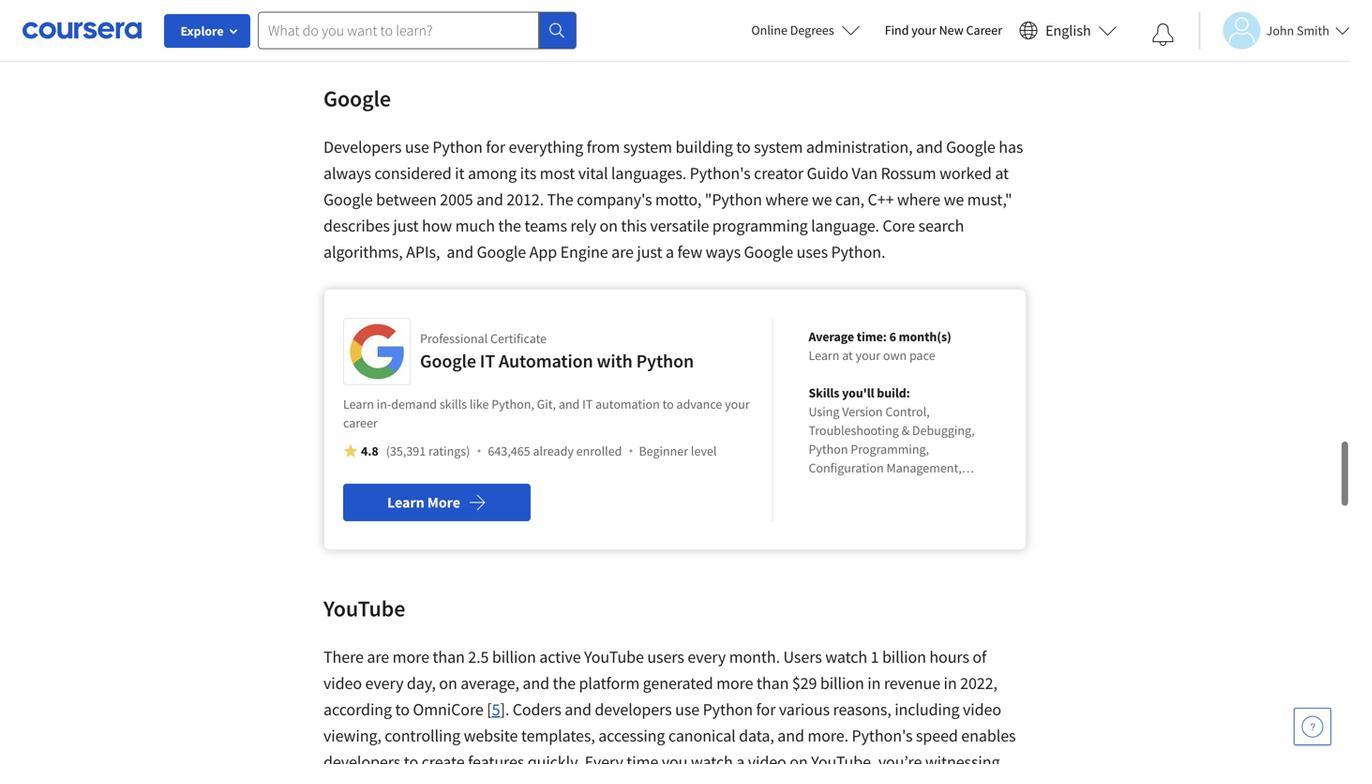 Task type: locate. For each thing, give the bounding box(es) containing it.
youtube
[[324, 595, 406, 623], [584, 647, 644, 668]]

more
[[428, 493, 461, 512]]

watch inside there are more than 2.5 billion active youtube users every month. users watch 1 billion hours of video every day, on average, and the platform generated more than $29 billion in revenue in 2022, according to omnicore [
[[826, 647, 868, 668]]

for up data,
[[757, 699, 776, 720]]

learn up career
[[343, 396, 374, 413]]

5 link
[[492, 699, 500, 720]]

certificate
[[491, 330, 547, 347]]

must,"
[[968, 189, 1013, 210]]

1 horizontal spatial for
[[757, 699, 776, 720]]

career
[[343, 415, 378, 431]]

online degrees button
[[737, 9, 876, 51]]

to down day,
[[395, 699, 410, 720]]

google up the worked
[[947, 136, 996, 157]]

1 horizontal spatial at
[[996, 163, 1009, 184]]

2 horizontal spatial on
[[790, 752, 808, 765]]

than left $29
[[757, 673, 789, 694]]

0 horizontal spatial video
[[324, 673, 362, 694]]

1 vertical spatial at
[[843, 347, 853, 364]]

learn left more
[[387, 493, 425, 512]]

the
[[547, 189, 574, 210]]

1 horizontal spatial we
[[944, 189, 964, 210]]

coders
[[513, 699, 562, 720]]

0 horizontal spatial watch
[[691, 752, 733, 765]]

like
[[470, 396, 489, 413]]

0 vertical spatial video
[[324, 673, 362, 694]]

0 vertical spatial python
[[433, 136, 483, 157]]

2 where from the left
[[898, 189, 941, 210]]

considered
[[375, 163, 452, 184]]

0 horizontal spatial the
[[498, 215, 521, 236]]

1 vertical spatial use
[[676, 699, 700, 720]]

1 horizontal spatial billion
[[821, 673, 865, 694]]

1 horizontal spatial developers
[[595, 699, 672, 720]]

and inside learn in-demand skills like python, git, and it automation to advance your career
[[559, 396, 580, 413]]

to right building
[[737, 136, 751, 157]]

developers down viewing,
[[324, 752, 401, 765]]

on up omnicore at left
[[439, 673, 458, 694]]

a left few
[[666, 241, 674, 263]]

python up canonical
[[703, 699, 753, 720]]

search
[[919, 215, 965, 236]]

van
[[852, 163, 878, 184]]

billion up the reasons,
[[821, 673, 865, 694]]

0 vertical spatial than
[[433, 647, 465, 668]]

use up considered
[[405, 136, 429, 157]]

uses
[[797, 241, 828, 263]]

1 vertical spatial it
[[583, 396, 593, 413]]

2.5
[[468, 647, 489, 668]]

1 horizontal spatial video
[[748, 752, 787, 765]]

more down month.
[[717, 673, 754, 694]]

1 horizontal spatial are
[[612, 241, 634, 263]]

and right the git,
[[559, 396, 580, 413]]

are down this
[[612, 241, 634, 263]]

revenue
[[884, 673, 941, 694]]

for inside developers use python for everything from system building to system administration, and google has always considered it among its most vital languages. python's creator guido van rossum worked at google between 2005 and 2012. the company's motto, "python where we can, c++ where we must," describes just how much the teams rely on this versatile programming language. core search algorithms, apis,  and google app engine are just a few ways google uses python.
[[486, 136, 506, 157]]

and inside there are more than 2.5 billion active youtube users every month. users watch 1 billion hours of video every day, on average, and the platform generated more than $29 billion in revenue in 2022, according to omnicore [
[[523, 673, 550, 694]]

1 vertical spatial are
[[367, 647, 389, 668]]

guido
[[807, 163, 849, 184]]

1 horizontal spatial than
[[757, 673, 789, 694]]

to inside ]. coders and developers use python for various reasons, including video viewing, controlling website templates, accessing canonical data, and more. python's speed enables developers to create features quickly. every time you watch a video on youtube, you're witnessi
[[404, 752, 419, 765]]

every left day,
[[365, 673, 404, 694]]

controlling
[[385, 725, 461, 747]]

online degrees
[[752, 22, 835, 38]]

0 horizontal spatial python
[[433, 136, 483, 157]]

pace
[[910, 347, 936, 364]]

more up day,
[[393, 647, 430, 668]]

to
[[737, 136, 751, 157], [663, 396, 674, 413], [395, 699, 410, 720], [404, 752, 419, 765]]

your right advance
[[725, 396, 750, 413]]

1 horizontal spatial it
[[583, 396, 593, 413]]

use inside developers use python for everything from system building to system administration, and google has always considered it among its most vital languages. python's creator guido van rossum worked at google between 2005 and 2012. the company's motto, "python where we can, c++ where we must," describes just how much the teams rely on this versatile programming language. core search algorithms, apis,  and google app engine are just a few ways google uses python.
[[405, 136, 429, 157]]

0 horizontal spatial for
[[486, 136, 506, 157]]

omnicore
[[413, 699, 484, 720]]

to left advance
[[663, 396, 674, 413]]

0 horizontal spatial where
[[766, 189, 809, 210]]

0 vertical spatial the
[[498, 215, 521, 236]]

video
[[324, 673, 362, 694], [963, 699, 1002, 720], [748, 752, 787, 765]]

1 vertical spatial every
[[365, 673, 404, 694]]

1 horizontal spatial in
[[944, 673, 957, 694]]

billion up the revenue
[[883, 647, 927, 668]]

0 vertical spatial at
[[996, 163, 1009, 184]]

0 horizontal spatial are
[[367, 647, 389, 668]]

1 where from the left
[[766, 189, 809, 210]]

0 vertical spatial are
[[612, 241, 634, 263]]

john smith button
[[1200, 12, 1351, 49]]

0 horizontal spatial python's
[[690, 163, 751, 184]]

are right the there at left bottom
[[367, 647, 389, 668]]

we down the worked
[[944, 189, 964, 210]]

youtube up the there at left bottom
[[324, 595, 406, 623]]

1 we from the left
[[812, 189, 833, 210]]

video inside there are more than 2.5 billion active youtube users every month. users watch 1 billion hours of video every day, on average, and the platform generated more than $29 billion in revenue in 2022, according to omnicore [
[[324, 673, 362, 694]]

1 vertical spatial the
[[553, 673, 576, 694]]

than left 2.5
[[433, 647, 465, 668]]

system up 'creator'
[[754, 136, 803, 157]]

at inside 'average time: 6 month(s) learn at your own pace'
[[843, 347, 853, 364]]

0 horizontal spatial developers
[[324, 752, 401, 765]]

developers use python for everything from system building to system administration, and google has always considered it among its most vital languages. python's creator guido van rossum worked at google between 2005 and 2012. the company's motto, "python where we can, c++ where we must," describes just how much the teams rely on this versatile programming language. core search algorithms, apis,  and google app engine are just a few ways google uses python.
[[324, 136, 1024, 263]]

0 horizontal spatial your
[[725, 396, 750, 413]]

on inside ]. coders and developers use python for various reasons, including video viewing, controlling website templates, accessing canonical data, and more. python's speed enables developers to create features quickly. every time you watch a video on youtube, you're witnessi
[[790, 752, 808, 765]]

more.
[[808, 725, 849, 747]]

a down data,
[[737, 752, 745, 765]]

2 horizontal spatial learn
[[809, 347, 840, 364]]

the down active at the left bottom
[[553, 673, 576, 694]]

1 horizontal spatial on
[[600, 215, 618, 236]]

coursera image
[[23, 15, 142, 45]]

at down the has
[[996, 163, 1009, 184]]

every up generated
[[688, 647, 726, 668]]

0 vertical spatial your
[[912, 22, 937, 38]]

viewing,
[[324, 725, 382, 747]]

1 vertical spatial your
[[856, 347, 881, 364]]

1 horizontal spatial system
[[754, 136, 803, 157]]

video down 2022,
[[963, 699, 1002, 720]]

0 vertical spatial for
[[486, 136, 506, 157]]

0 horizontal spatial a
[[666, 241, 674, 263]]

1 vertical spatial python
[[637, 349, 694, 373]]

where down 'creator'
[[766, 189, 809, 210]]

where down rossum
[[898, 189, 941, 210]]

to down controlling
[[404, 752, 419, 765]]

0 horizontal spatial system
[[624, 136, 673, 157]]

billion right 2.5
[[492, 647, 536, 668]]

1 vertical spatial a
[[737, 752, 745, 765]]

0 horizontal spatial at
[[843, 347, 853, 364]]

level
[[691, 443, 717, 460]]

python's up you're
[[852, 725, 913, 747]]

to inside there are more than 2.5 billion active youtube users every month. users watch 1 billion hours of video every day, on average, and the platform generated more than $29 billion in revenue in 2022, according to omnicore [
[[395, 699, 410, 720]]

1 horizontal spatial use
[[676, 699, 700, 720]]

already
[[533, 443, 574, 460]]

1 vertical spatial watch
[[691, 752, 733, 765]]

1 vertical spatial on
[[439, 673, 458, 694]]

are inside developers use python for everything from system building to system administration, and google has always considered it among its most vital languages. python's creator guido van rossum worked at google between 2005 and 2012. the company's motto, "python where we can, c++ where we must," describes just how much the teams rely on this versatile programming language. core search algorithms, apis,  and google app engine are just a few ways google uses python.
[[612, 241, 634, 263]]

0 horizontal spatial on
[[439, 673, 458, 694]]

enrolled
[[577, 443, 622, 460]]

learn
[[809, 347, 840, 364], [343, 396, 374, 413], [387, 493, 425, 512]]

0 vertical spatial use
[[405, 136, 429, 157]]

your down time:
[[856, 347, 881, 364]]

this
[[621, 215, 647, 236]]

1 vertical spatial for
[[757, 699, 776, 720]]

describes
[[324, 215, 390, 236]]

advance
[[677, 396, 723, 413]]

learn inside button
[[387, 493, 425, 512]]

for inside ]. coders and developers use python for various reasons, including video viewing, controlling website templates, accessing canonical data, and more. python's speed enables developers to create features quickly. every time you watch a video on youtube, you're witnessi
[[757, 699, 776, 720]]

it left automation
[[583, 396, 593, 413]]

build:
[[877, 384, 911, 401]]

2 vertical spatial python
[[703, 699, 753, 720]]

2 vertical spatial on
[[790, 752, 808, 765]]

just down between
[[393, 215, 419, 236]]

than
[[433, 647, 465, 668], [757, 673, 789, 694]]

at down average
[[843, 347, 853, 364]]

developers
[[324, 136, 402, 157]]

0 vertical spatial learn
[[809, 347, 840, 364]]

just down this
[[637, 241, 663, 263]]

active
[[540, 647, 581, 668]]

1 horizontal spatial learn
[[387, 493, 425, 512]]

watch down canonical
[[691, 752, 733, 765]]

1 vertical spatial just
[[637, 241, 663, 263]]

on down more.
[[790, 752, 808, 765]]

1 horizontal spatial just
[[637, 241, 663, 263]]

2 vertical spatial your
[[725, 396, 750, 413]]

youtube inside there are more than 2.5 billion active youtube users every month. users watch 1 billion hours of video every day, on average, and the platform generated more than $29 billion in revenue in 2022, according to omnicore [
[[584, 647, 644, 668]]

0 horizontal spatial we
[[812, 189, 833, 210]]

on inside there are more than 2.5 billion active youtube users every month. users watch 1 billion hours of video every day, on average, and the platform generated more than $29 billion in revenue in 2022, according to omnicore [
[[439, 673, 458, 694]]

2 vertical spatial learn
[[387, 493, 425, 512]]

1 horizontal spatial every
[[688, 647, 726, 668]]

0 horizontal spatial it
[[480, 349, 495, 373]]

on left this
[[600, 215, 618, 236]]

google down 'programming'
[[744, 241, 794, 263]]

1 vertical spatial python's
[[852, 725, 913, 747]]

vital
[[579, 163, 608, 184]]

in
[[868, 673, 881, 694], [944, 673, 957, 694]]

1 horizontal spatial your
[[856, 347, 881, 364]]

professional
[[420, 330, 488, 347]]

learn down average
[[809, 347, 840, 364]]

various
[[779, 699, 830, 720]]

python's up "python
[[690, 163, 751, 184]]

1 vertical spatial youtube
[[584, 647, 644, 668]]

developers up accessing
[[595, 699, 672, 720]]

john smith
[[1267, 22, 1330, 39]]

and up rossum
[[917, 136, 943, 157]]

and up templates,
[[565, 699, 592, 720]]

administration,
[[807, 136, 913, 157]]

2 horizontal spatial python
[[703, 699, 753, 720]]

according
[[324, 699, 392, 720]]

youtube up platform
[[584, 647, 644, 668]]

watch inside ]. coders and developers use python for various reasons, including video viewing, controlling website templates, accessing canonical data, and more. python's speed enables developers to create features quickly. every time you watch a video on youtube, you're witnessi
[[691, 752, 733, 765]]

0 horizontal spatial than
[[433, 647, 465, 668]]

0 vertical spatial youtube
[[324, 595, 406, 623]]

worked
[[940, 163, 992, 184]]

1 vertical spatial more
[[717, 673, 754, 694]]

and up coders at the bottom of the page
[[523, 673, 550, 694]]

the
[[498, 215, 521, 236], [553, 673, 576, 694]]

video down data,
[[748, 752, 787, 765]]

watch left 1
[[826, 647, 868, 668]]

python inside professional certificate google it automation with python
[[637, 349, 694, 373]]

0 horizontal spatial learn
[[343, 396, 374, 413]]

in down hours on the bottom right of the page
[[944, 673, 957, 694]]

0 horizontal spatial in
[[868, 673, 881, 694]]

2 horizontal spatial video
[[963, 699, 1002, 720]]

0 vertical spatial python's
[[690, 163, 751, 184]]

the down the 2012.
[[498, 215, 521, 236]]

1 vertical spatial learn
[[343, 396, 374, 413]]

use down generated
[[676, 699, 700, 720]]

and
[[917, 136, 943, 157], [477, 189, 503, 210], [447, 241, 474, 263], [559, 396, 580, 413], [523, 673, 550, 694], [565, 699, 592, 720], [778, 725, 805, 747]]

0 horizontal spatial use
[[405, 136, 429, 157]]

1 horizontal spatial python
[[637, 349, 694, 373]]

4.8 (35,391 ratings)
[[361, 443, 470, 460]]

accessing
[[599, 725, 665, 747]]

skills
[[809, 384, 840, 401]]

python
[[433, 136, 483, 157], [637, 349, 694, 373], [703, 699, 753, 720]]

always
[[324, 163, 371, 184]]

1 horizontal spatial where
[[898, 189, 941, 210]]

motto,
[[656, 189, 702, 210]]

we down guido
[[812, 189, 833, 210]]

What do you want to learn? text field
[[258, 12, 539, 49]]

it down certificate on the left of the page
[[480, 349, 495, 373]]

1 vertical spatial developers
[[324, 752, 401, 765]]

in down 1
[[868, 673, 881, 694]]

at
[[996, 163, 1009, 184], [843, 347, 853, 364]]

your
[[912, 22, 937, 38], [856, 347, 881, 364], [725, 396, 750, 413]]

google up developers
[[324, 84, 391, 112]]

google down professional at the left top
[[420, 349, 476, 373]]

it inside learn in-demand skills like python, git, and it automation to advance your career
[[583, 396, 593, 413]]

1 horizontal spatial python's
[[852, 725, 913, 747]]

learn inside learn in-demand skills like python, git, and it automation to advance your career
[[343, 396, 374, 413]]

python up it
[[433, 136, 483, 157]]

system up languages.
[[624, 136, 673, 157]]

learn inside 'average time: 6 month(s) learn at your own pace'
[[809, 347, 840, 364]]

1 horizontal spatial watch
[[826, 647, 868, 668]]

engine
[[561, 241, 608, 263]]

0 vertical spatial a
[[666, 241, 674, 263]]

video down the there at left bottom
[[324, 673, 362, 694]]

among
[[468, 163, 517, 184]]

we
[[812, 189, 833, 210], [944, 189, 964, 210]]

your right find
[[912, 22, 937, 38]]

algorithms,
[[324, 241, 403, 263]]

None search field
[[258, 12, 577, 49]]

0 vertical spatial on
[[600, 215, 618, 236]]

1 horizontal spatial the
[[553, 673, 576, 694]]

0 vertical spatial it
[[480, 349, 495, 373]]

for up among
[[486, 136, 506, 157]]

0 vertical spatial just
[[393, 215, 419, 236]]

find your new career
[[885, 22, 1003, 38]]

python right with
[[637, 349, 694, 373]]

billion
[[492, 647, 536, 668], [883, 647, 927, 668], [821, 673, 865, 694]]

1 horizontal spatial a
[[737, 752, 745, 765]]

6
[[890, 328, 897, 345]]

1 horizontal spatial youtube
[[584, 647, 644, 668]]

watch
[[826, 647, 868, 668], [691, 752, 733, 765]]

0 horizontal spatial youtube
[[324, 595, 406, 623]]

learn more
[[387, 493, 461, 512]]

1 horizontal spatial more
[[717, 673, 754, 694]]

speed
[[916, 725, 959, 747]]

help center image
[[1302, 716, 1325, 738]]

0 vertical spatial watch
[[826, 647, 868, 668]]

every
[[585, 752, 624, 765]]



Task type: describe. For each thing, give the bounding box(es) containing it.
its
[[520, 163, 537, 184]]

[
[[487, 699, 492, 720]]

month.
[[730, 647, 780, 668]]

it inside professional certificate google it automation with python
[[480, 349, 495, 373]]

average
[[809, 328, 855, 345]]

5
[[492, 699, 500, 720]]

python inside ]. coders and developers use python for various reasons, including video viewing, controlling website templates, accessing canonical data, and more. python's speed enables developers to create features quickly. every time you watch a video on youtube, you're witnessi
[[703, 699, 753, 720]]

there are more than 2.5 billion active youtube users every month. users watch 1 billion hours of video every day, on average, and the platform generated more than $29 billion in revenue in 2022, according to omnicore [
[[324, 647, 998, 720]]

professional certificate google it automation with python
[[420, 330, 694, 373]]

python's inside developers use python for everything from system building to system administration, and google has always considered it among its most vital languages. python's creator guido van rossum worked at google between 2005 and 2012. the company's motto, "python where we can, c++ where we must," describes just how much the teams rely on this versatile programming language. core search algorithms, apis,  and google app engine are just a few ways google uses python.
[[690, 163, 751, 184]]

2 we from the left
[[944, 189, 964, 210]]

and down various
[[778, 725, 805, 747]]

show notifications image
[[1153, 23, 1175, 46]]

on inside developers use python for everything from system building to system administration, and google has always considered it among its most vital languages. python's creator guido van rossum worked at google between 2005 and 2012. the company's motto, "python where we can, c++ where we must," describes just how much the teams rely on this versatile programming language. core search algorithms, apis,  and google app engine are just a few ways google uses python.
[[600, 215, 618, 236]]

0 horizontal spatial just
[[393, 215, 419, 236]]

1 system from the left
[[624, 136, 673, 157]]

average,
[[461, 673, 520, 694]]

learn for learn more
[[387, 493, 425, 512]]

learn in-demand skills like python, git, and it automation to advance your career
[[343, 396, 750, 431]]

2 in from the left
[[944, 673, 957, 694]]

a inside developers use python for everything from system building to system administration, and google has always considered it among its most vital languages. python's creator guido van rossum worked at google between 2005 and 2012. the company's motto, "python where we can, c++ where we must," describes just how much the teams rely on this versatile programming language. core search algorithms, apis,  and google app engine are just a few ways google uses python.
[[666, 241, 674, 263]]

(35,391
[[386, 443, 426, 460]]

generated
[[643, 673, 714, 694]]

ways
[[706, 241, 741, 263]]

0 horizontal spatial every
[[365, 673, 404, 694]]

].
[[500, 699, 510, 720]]

quickly.
[[528, 752, 582, 765]]

your inside learn in-demand skills like python, git, and it automation to advance your career
[[725, 396, 750, 413]]

to inside learn in-demand skills like python, git, and it automation to advance your career
[[663, 396, 674, 413]]

ratings)
[[429, 443, 470, 460]]

learn more button
[[343, 484, 531, 521]]

0 vertical spatial developers
[[595, 699, 672, 720]]

the inside developers use python for everything from system building to system administration, and google has always considered it among its most vital languages. python's creator guido van rossum worked at google between 2005 and 2012. the company's motto, "python where we can, c++ where we must," describes just how much the teams rely on this versatile programming language. core search algorithms, apis,  and google app engine are just a few ways google uses python.
[[498, 215, 521, 236]]

explore
[[181, 23, 224, 39]]

versatile
[[650, 215, 709, 236]]

templates,
[[521, 725, 595, 747]]

online
[[752, 22, 788, 38]]

between
[[376, 189, 437, 210]]

the inside there are more than 2.5 billion active youtube users every month. users watch 1 billion hours of video every day, on average, and the platform generated more than $29 billion in revenue in 2022, according to omnicore [
[[553, 673, 576, 694]]

average time: 6 month(s) learn at your own pace
[[809, 328, 952, 364]]

c++
[[868, 189, 894, 210]]

find
[[885, 22, 909, 38]]

1
[[871, 647, 879, 668]]

"python
[[705, 189, 762, 210]]

in-
[[377, 396, 391, 413]]

day,
[[407, 673, 436, 694]]

canonical
[[669, 725, 736, 747]]

can,
[[836, 189, 865, 210]]

time:
[[857, 328, 887, 345]]

including
[[895, 699, 960, 720]]

explore button
[[164, 14, 250, 48]]

reasons,
[[833, 699, 892, 720]]

from
[[587, 136, 620, 157]]

english
[[1046, 21, 1092, 40]]

it
[[455, 163, 465, 184]]

english button
[[1012, 0, 1125, 61]]

users
[[648, 647, 685, 668]]

everything
[[509, 136, 584, 157]]

0 horizontal spatial more
[[393, 647, 430, 668]]

own
[[884, 347, 907, 364]]

rossum
[[881, 163, 937, 184]]

643,465 already enrolled
[[488, 443, 622, 460]]

1 vertical spatial video
[[963, 699, 1002, 720]]

you'll
[[842, 384, 875, 401]]

google image
[[349, 324, 405, 380]]

to inside developers use python for everything from system building to system administration, and google has always considered it among its most vital languages. python's creator guido van rossum worked at google between 2005 and 2012. the company's motto, "python where we can, c++ where we must," describes just how much the teams rely on this versatile programming language. core search algorithms, apis,  and google app engine are just a few ways google uses python.
[[737, 136, 751, 157]]

skills
[[440, 396, 467, 413]]

google down much
[[477, 241, 526, 263]]

enables
[[962, 725, 1016, 747]]

building
[[676, 136, 733, 157]]

languages.
[[612, 163, 687, 184]]

at inside developers use python for everything from system building to system administration, and google has always considered it among its most vital languages. python's creator guido van rossum worked at google between 2005 and 2012. the company's motto, "python where we can, c++ where we must," describes just how much the teams rely on this versatile programming language. core search algorithms, apis,  and google app engine are just a few ways google uses python.
[[996, 163, 1009, 184]]

your inside 'average time: 6 month(s) learn at your own pace'
[[856, 347, 881, 364]]

2 vertical spatial video
[[748, 752, 787, 765]]

4.8
[[361, 443, 379, 460]]

most
[[540, 163, 575, 184]]

2 horizontal spatial billion
[[883, 647, 927, 668]]

1 in from the left
[[868, 673, 881, 694]]

hours
[[930, 647, 970, 668]]

you're
[[879, 752, 922, 765]]

are inside there are more than 2.5 billion active youtube users every month. users watch 1 billion hours of video every day, on average, and the platform generated more than $29 billion in revenue in 2022, according to omnicore [
[[367, 647, 389, 668]]

0 horizontal spatial billion
[[492, 647, 536, 668]]

and down much
[[447, 241, 474, 263]]

company's
[[577, 189, 652, 210]]

automation
[[596, 396, 660, 413]]

data,
[[739, 725, 775, 747]]

find your new career link
[[876, 19, 1012, 42]]

2005
[[440, 189, 473, 210]]

git,
[[537, 396, 556, 413]]

demand
[[391, 396, 437, 413]]

a inside ]. coders and developers use python for various reasons, including video viewing, controlling website templates, accessing canonical data, and more. python's speed enables developers to create features quickly. every time you watch a video on youtube, you're witnessi
[[737, 752, 745, 765]]

new
[[940, 22, 964, 38]]

learn for learn in-demand skills like python, git, and it automation to advance your career
[[343, 396, 374, 413]]

and down among
[[477, 189, 503, 210]]

with
[[597, 349, 633, 373]]

rely
[[571, 215, 597, 236]]

python's inside ]. coders and developers use python for various reasons, including video viewing, controlling website templates, accessing canonical data, and more. python's speed enables developers to create features quickly. every time you watch a video on youtube, you're witnessi
[[852, 725, 913, 747]]

platform
[[579, 673, 640, 694]]

google inside professional certificate google it automation with python
[[420, 349, 476, 373]]

2022,
[[961, 673, 998, 694]]

$29
[[793, 673, 817, 694]]

0 vertical spatial every
[[688, 647, 726, 668]]

degrees
[[791, 22, 835, 38]]

john
[[1267, 22, 1295, 39]]

google down 'always'
[[324, 189, 373, 210]]

2 horizontal spatial your
[[912, 22, 937, 38]]

1 vertical spatial than
[[757, 673, 789, 694]]

2 system from the left
[[754, 136, 803, 157]]

programming
[[713, 215, 808, 236]]

python inside developers use python for everything from system building to system administration, and google has always considered it among its most vital languages. python's creator guido van rossum worked at google between 2005 and 2012. the company's motto, "python where we can, c++ where we must," describes just how much the teams rely on this versatile programming language. core search algorithms, apis,  and google app engine are just a few ways google uses python.
[[433, 136, 483, 157]]

much
[[455, 215, 495, 236]]

few
[[678, 241, 703, 263]]

use inside ]. coders and developers use python for various reasons, including video viewing, controlling website templates, accessing canonical data, and more. python's speed enables developers to create features quickly. every time you watch a video on youtube, you're witnessi
[[676, 699, 700, 720]]

time
[[627, 752, 659, 765]]

python,
[[492, 396, 535, 413]]



Task type: vqa. For each thing, say whether or not it's contained in the screenshot.
second where from the right
yes



